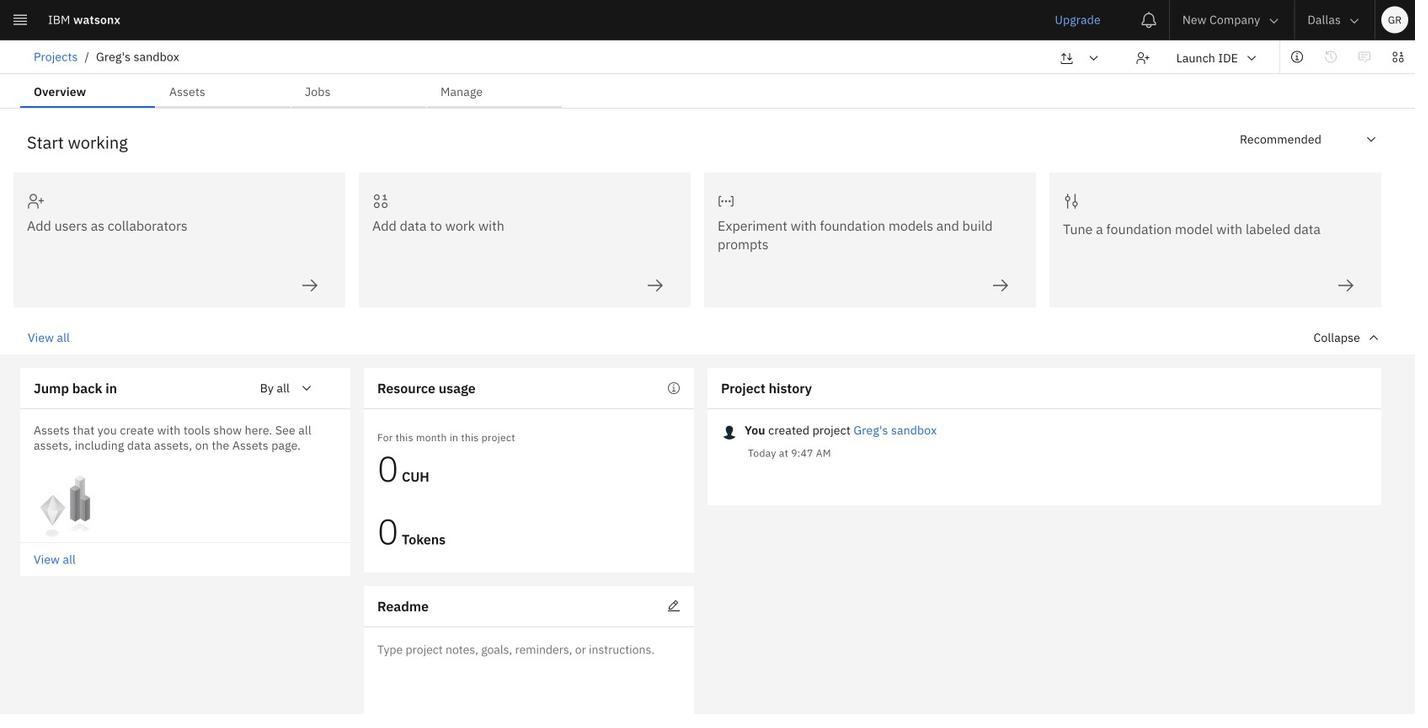 Task type: locate. For each thing, give the bounding box(es) containing it.
notifications image
[[1140, 11, 1157, 28]]

data image
[[1392, 50, 1405, 64]]

edit image
[[667, 600, 681, 613]]

1 horizontal spatial arrow image
[[1267, 14, 1281, 28]]

arrow image
[[1267, 14, 1281, 28], [1348, 14, 1361, 28], [1087, 51, 1101, 65]]

open menu image
[[1365, 133, 1378, 146], [300, 382, 313, 395]]

tab list
[[20, 74, 562, 108]]

1 vertical spatial open menu image
[[300, 382, 313, 395]]

0 vertical spatial open menu image
[[1365, 133, 1378, 146]]

global navigation element
[[0, 0, 1415, 714]]

arrow image
[[1245, 51, 1258, 65]]

image: assets that you create with tools show here. see all assets, including data assets, on the assets page. image
[[34, 473, 101, 541]]

0 horizontal spatial arrow image
[[1087, 51, 1101, 65]]



Task type: describe. For each thing, give the bounding box(es) containing it.
new company image
[[1266, 49, 1280, 63]]

2 horizontal spatial arrow image
[[1348, 14, 1361, 28]]

pending collaborator table toolbar element
[[54, 629, 1361, 710]]

action bar element
[[0, 40, 1415, 75]]

0 horizontal spatial open menu image
[[300, 382, 313, 395]]

resource usage tooltip image
[[667, 382, 681, 395]]

1 horizontal spatial open menu image
[[1365, 133, 1378, 146]]



Task type: vqa. For each thing, say whether or not it's contained in the screenshot.
the Open menu icon to the top
yes



